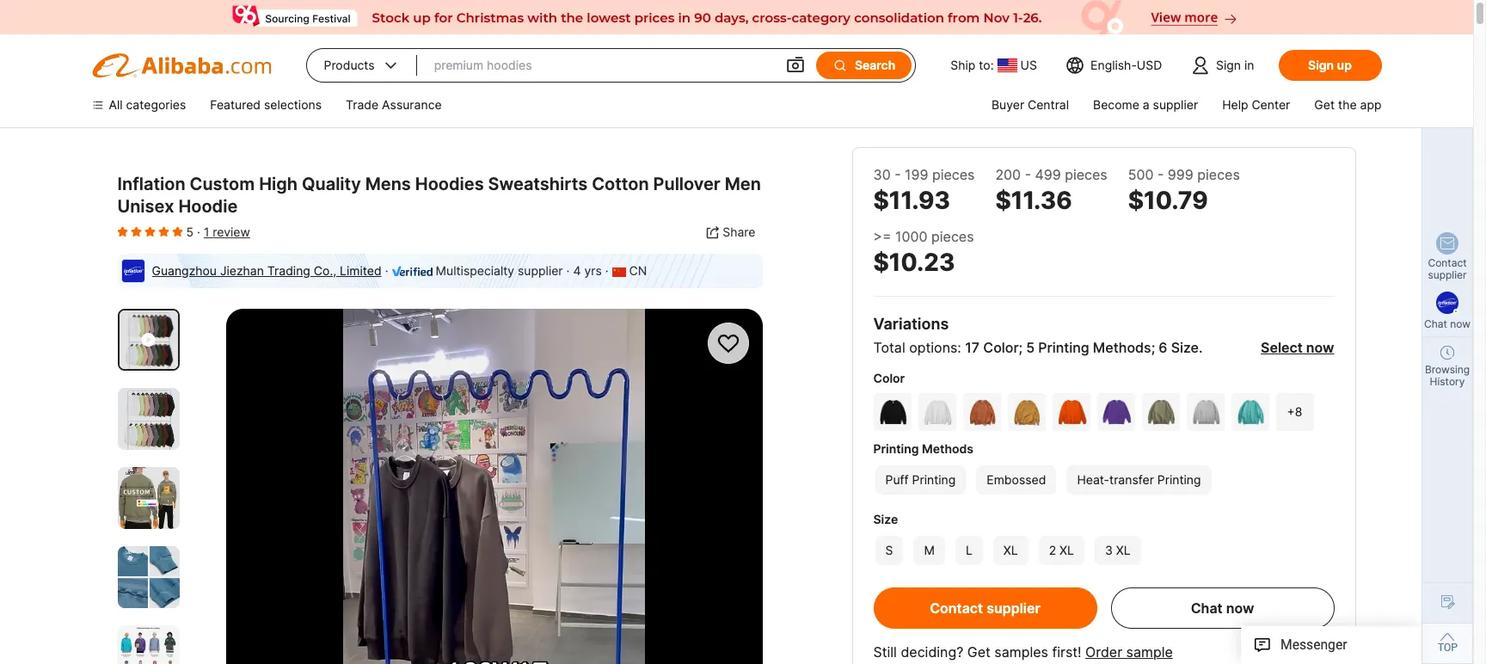 Task type: locate. For each thing, give the bounding box(es) containing it.
3 xl from the left
[[1117, 543, 1131, 558]]

get
[[1315, 97, 1336, 112], [968, 644, 991, 661]]

0 horizontal spatial contact supplier
[[930, 600, 1041, 617]]

1 sign from the left
[[1217, 58, 1242, 72]]

2 - from the left
[[1025, 166, 1032, 183]]

trade assurance
[[346, 97, 442, 112]]

pieces inside 500 - 999 pieces $10.79
[[1198, 166, 1241, 183]]

printing inside 'link'
[[913, 472, 956, 487]]

pieces inside 30 - 199 pieces $11.93
[[933, 166, 975, 183]]

become a supplier
[[1094, 97, 1199, 112]]

embossed
[[987, 472, 1047, 487]]

1 vertical spatial size
[[874, 512, 899, 527]]

cn
[[630, 263, 647, 278]]

.
[[1199, 339, 1203, 356]]

5 right 17
[[1027, 339, 1035, 356]]

high
[[259, 174, 298, 194]]

1 - from the left
[[895, 166, 901, 183]]

company logo image
[[121, 259, 145, 283]]

sweatshirts
[[488, 174, 588, 194]]

pieces right 1000
[[932, 228, 975, 245]]

999
[[1168, 166, 1194, 183]]

- for $11.93
[[895, 166, 901, 183]]

1
[[204, 225, 209, 239]]

english-usd
[[1091, 58, 1163, 72]]

pieces right 199
[[933, 166, 975, 183]]

1 vertical spatial contact supplier
[[930, 600, 1041, 617]]

- right 200
[[1025, 166, 1032, 183]]

multispecialty supplier
[[436, 263, 563, 278]]

3 xl
[[1106, 543, 1131, 558]]

l
[[966, 543, 973, 558]]

share
[[723, 225, 756, 239]]

1000
[[896, 228, 928, 245]]

0 vertical spatial contact supplier
[[1429, 256, 1468, 281]]

2 sign from the left
[[1309, 58, 1335, 72]]

0 vertical spatial methods
[[1094, 339, 1152, 356]]

2 xl link
[[1037, 534, 1087, 567]]

app
[[1361, 97, 1382, 112]]

1 horizontal spatial -
[[1025, 166, 1032, 183]]

2 vertical spatial now
[[1227, 600, 1255, 617]]

featured selections
[[210, 97, 322, 112]]

s link
[[874, 534, 906, 567]]

>=
[[874, 228, 892, 245]]

- right '500'
[[1158, 166, 1165, 183]]

0 horizontal spatial -
[[895, 166, 901, 183]]

1 horizontal spatial sign
[[1309, 58, 1335, 72]]

inflation
[[117, 174, 186, 194]]

xl link
[[992, 534, 1031, 567]]

0 horizontal spatial xl
[[1004, 543, 1019, 558]]

pieces right 999 at right top
[[1198, 166, 1241, 183]]

xl right 2
[[1060, 543, 1075, 558]]

1 horizontal spatial color
[[984, 339, 1019, 356]]

contact supplier inside button
[[930, 600, 1041, 617]]

favorites filling image
[[131, 225, 142, 239], [145, 225, 155, 239], [145, 225, 155, 239], [159, 225, 169, 239]]

methods up puff printing
[[922, 441, 974, 456]]

- for $10.79
[[1158, 166, 1165, 183]]

3
[[1106, 543, 1113, 558]]

total options: 17 color ; 5 printing methods ; 6 size .
[[874, 339, 1203, 356]]

0 vertical spatial get
[[1315, 97, 1336, 112]]

2 xl from the left
[[1060, 543, 1075, 558]]

contact supplier button
[[874, 588, 1098, 629]]

5 left 1
[[186, 225, 194, 239]]

1 vertical spatial 5
[[1027, 339, 1035, 356]]

printing methods
[[874, 441, 974, 456]]

to:
[[980, 58, 994, 72]]

0 horizontal spatial now
[[1227, 600, 1255, 617]]

assurance
[[382, 97, 442, 112]]

1 vertical spatial chat now
[[1192, 600, 1255, 617]]

-
[[895, 166, 901, 183], [1025, 166, 1032, 183], [1158, 166, 1165, 183]]

sign left up
[[1309, 58, 1335, 72]]

30
[[874, 166, 891, 183]]

now inside button
[[1227, 600, 1255, 617]]

favorites filling image
[[117, 225, 128, 239], [117, 225, 128, 239], [131, 225, 142, 239], [159, 225, 169, 239], [173, 225, 183, 239], [173, 225, 183, 239]]

pieces inside 200 - 499 pieces $11.36
[[1066, 166, 1108, 183]]

0 horizontal spatial ;
[[1019, 339, 1023, 356]]

0 horizontal spatial chat now
[[1192, 600, 1255, 617]]

1 vertical spatial methods
[[922, 441, 974, 456]]

; left 6
[[1152, 339, 1156, 356]]

still
[[874, 644, 897, 661]]

xl for 2 xl
[[1060, 543, 1075, 558]]

get left the
[[1315, 97, 1336, 112]]

pieces for $11.93
[[933, 166, 975, 183]]

color down total
[[874, 371, 905, 386]]

;
[[1019, 339, 1023, 356], [1152, 339, 1156, 356]]

review
[[213, 225, 250, 239]]

size right 6
[[1172, 339, 1199, 356]]

0 vertical spatial size
[[1172, 339, 1199, 356]]

sign up
[[1309, 58, 1353, 72]]

1 horizontal spatial 5
[[1027, 339, 1035, 356]]

unisex
[[117, 196, 174, 217]]

2 horizontal spatial now
[[1451, 318, 1471, 330]]

chat now button
[[1111, 588, 1335, 629]]

0 horizontal spatial color
[[874, 371, 905, 386]]

; right 17
[[1019, 339, 1023, 356]]

browsing history
[[1426, 363, 1471, 388]]

size up s
[[874, 512, 899, 527]]

us
[[1021, 58, 1038, 72]]

usd
[[1137, 58, 1163, 72]]

1 horizontal spatial contact
[[1429, 256, 1468, 269]]

pieces for $11.36
[[1066, 166, 1108, 183]]

pullover
[[654, 174, 721, 194]]

1 ; from the left
[[1019, 339, 1023, 356]]

0 vertical spatial chat
[[1425, 318, 1448, 330]]

sign in
[[1217, 58, 1255, 72]]

select now link
[[1262, 339, 1335, 356]]

$11.93
[[874, 186, 951, 215]]

200
[[996, 166, 1022, 183]]

1 vertical spatial contact
[[930, 600, 984, 617]]

1 vertical spatial color
[[874, 371, 905, 386]]

pieces right 499 on the right of page
[[1066, 166, 1108, 183]]

>= 1000 pieces $10.23
[[874, 228, 975, 277]]

heat-
[[1078, 472, 1110, 487]]

xl right the l
[[1004, 543, 1019, 558]]

the
[[1339, 97, 1358, 112]]

play fill image
[[142, 331, 155, 349]]

supplier
[[1154, 97, 1199, 112], [518, 263, 563, 278], [1429, 268, 1468, 281], [987, 600, 1041, 617]]

1 horizontal spatial ;
[[1152, 339, 1156, 356]]

1 horizontal spatial xl
[[1060, 543, 1075, 558]]

- for $11.36
[[1025, 166, 1032, 183]]


[[786, 55, 806, 76]]

supplier inside contact supplier
[[1429, 268, 1468, 281]]

1 vertical spatial now
[[1307, 339, 1335, 356]]

200 - 499 pieces $11.36
[[996, 166, 1108, 215]]

color
[[984, 339, 1019, 356], [874, 371, 905, 386]]

8
[[1296, 404, 1303, 419]]

2 horizontal spatial xl
[[1117, 543, 1131, 558]]

pieces
[[933, 166, 975, 183], [1066, 166, 1108, 183], [1198, 166, 1241, 183], [932, 228, 975, 245]]

- inside 200 - 499 pieces $11.36
[[1025, 166, 1032, 183]]

methods left 6
[[1094, 339, 1152, 356]]

chat
[[1425, 318, 1448, 330], [1192, 600, 1223, 617]]

center
[[1252, 97, 1291, 112]]

m link
[[913, 534, 947, 567]]

0 horizontal spatial 5
[[186, 225, 194, 239]]

puff printing link
[[874, 464, 968, 497]]

xl right 3
[[1117, 543, 1131, 558]]

0 vertical spatial 5
[[186, 225, 194, 239]]

sign left "in"
[[1217, 58, 1242, 72]]

- inside 30 - 199 pieces $11.93
[[895, 166, 901, 183]]

2 ; from the left
[[1152, 339, 1156, 356]]

5
[[186, 225, 194, 239], [1027, 339, 1035, 356]]

0 horizontal spatial size
[[874, 512, 899, 527]]

get left samples on the bottom right of page
[[968, 644, 991, 661]]

sign for sign in
[[1217, 58, 1242, 72]]

1 horizontal spatial methods
[[1094, 339, 1152, 356]]

0 horizontal spatial get
[[968, 644, 991, 661]]

1 horizontal spatial contact supplier
[[1429, 256, 1468, 281]]

trade
[[346, 97, 379, 112]]

0 horizontal spatial chat
[[1192, 600, 1223, 617]]

1 vertical spatial chat
[[1192, 600, 1223, 617]]

chat now
[[1425, 318, 1471, 330], [1192, 600, 1255, 617]]

1 horizontal spatial chat now
[[1425, 318, 1471, 330]]

help center
[[1223, 97, 1291, 112]]

- right 30
[[895, 166, 901, 183]]

2 horizontal spatial -
[[1158, 166, 1165, 183]]

 search
[[833, 58, 896, 73]]

now
[[1451, 318, 1471, 330], [1307, 339, 1335, 356], [1227, 600, 1255, 617]]

xl
[[1004, 543, 1019, 558], [1060, 543, 1075, 558], [1117, 543, 1131, 558]]

0 horizontal spatial sign
[[1217, 58, 1242, 72]]

3 - from the left
[[1158, 166, 1165, 183]]

0 horizontal spatial contact
[[930, 600, 984, 617]]

a
[[1143, 97, 1150, 112]]

1 vertical spatial get
[[968, 644, 991, 661]]

- inside 500 - 999 pieces $10.79
[[1158, 166, 1165, 183]]

color right 17
[[984, 339, 1019, 356]]



Task type: describe. For each thing, give the bounding box(es) containing it.
0 vertical spatial color
[[984, 339, 1019, 356]]

chat inside button
[[1192, 600, 1223, 617]]

pieces for $10.79
[[1198, 166, 1241, 183]]

embossed link
[[975, 464, 1059, 497]]

supplier inside button
[[987, 600, 1041, 617]]

0 vertical spatial chat now
[[1425, 318, 1471, 330]]

30 - 199 pieces $11.93
[[874, 166, 975, 215]]

$11.36
[[996, 186, 1073, 215]]

m
[[925, 543, 935, 558]]

select
[[1262, 339, 1304, 356]]

pieces inside ">= 1000 pieces $10.23"
[[932, 228, 975, 245]]

order
[[1086, 644, 1123, 661]]

$10.79
[[1129, 186, 1209, 215]]

0 horizontal spatial methods
[[922, 441, 974, 456]]

2
[[1050, 543, 1057, 558]]

4
[[573, 263, 581, 278]]

2 xl
[[1050, 543, 1075, 558]]

199
[[905, 166, 929, 183]]

selections
[[264, 97, 322, 112]]

variations
[[874, 315, 949, 333]]

trading
[[267, 263, 311, 278]]

0 vertical spatial contact
[[1429, 256, 1468, 269]]

500
[[1129, 166, 1154, 183]]

$10.23
[[874, 248, 956, 277]]

puff printing
[[886, 472, 956, 487]]

central
[[1028, 97, 1070, 112]]

total
[[874, 339, 906, 356]]

jiezhan
[[220, 263, 264, 278]]

featured
[[210, 97, 261, 112]]

men
[[725, 174, 761, 194]]

heat-transfer printing
[[1078, 472, 1202, 487]]

options:
[[910, 339, 962, 356]]

search
[[855, 58, 896, 72]]

6
[[1159, 339, 1168, 356]]

english-
[[1091, 58, 1137, 72]]

premium hoodies text field
[[434, 50, 768, 81]]

guangzhou
[[152, 263, 217, 278]]

ship
[[951, 58, 976, 72]]

samples
[[995, 644, 1049, 661]]

yrs
[[585, 263, 602, 278]]

ship to:
[[951, 58, 994, 72]]

+ 8
[[1288, 404, 1303, 419]]

favorite image
[[716, 330, 741, 356]]

guangzhou jiezhan trading co., limited
[[152, 263, 382, 278]]

xl for 3 xl
[[1117, 543, 1131, 558]]


[[833, 58, 848, 73]]

multispecialty
[[436, 263, 515, 278]]

select now
[[1262, 339, 1335, 356]]

1 xl from the left
[[1004, 543, 1019, 558]]

limited
[[340, 263, 382, 278]]

contact inside button
[[930, 600, 984, 617]]

products 
[[324, 57, 400, 74]]

3 xl link
[[1094, 534, 1143, 567]]

co.,
[[314, 263, 337, 278]]

s
[[886, 543, 894, 558]]

cotton
[[592, 174, 649, 194]]

1 horizontal spatial now
[[1307, 339, 1335, 356]]

sample
[[1127, 644, 1174, 661]]

products
[[324, 58, 375, 72]]

17
[[966, 339, 980, 356]]

hoodie
[[178, 196, 238, 217]]

first!
[[1053, 644, 1082, 661]]

in
[[1245, 58, 1255, 72]]

hoodies
[[415, 174, 484, 194]]

get the app
[[1315, 97, 1382, 112]]

all
[[109, 97, 123, 112]]

help
[[1223, 97, 1249, 112]]

up
[[1338, 58, 1353, 72]]

all categories
[[109, 97, 186, 112]]

history
[[1431, 375, 1466, 388]]

inflation custom high quality mens hoodies sweatshirts cotton pullover men unisex hoodie
[[117, 174, 761, 217]]

1 horizontal spatial chat
[[1425, 318, 1448, 330]]

quality
[[302, 174, 361, 194]]

0 vertical spatial now
[[1451, 318, 1471, 330]]

guangzhou jiezhan trading co., limited link
[[152, 263, 382, 278]]

chat now inside button
[[1192, 600, 1255, 617]]

mens
[[365, 174, 411, 194]]

1 horizontal spatial get
[[1315, 97, 1336, 112]]

500 - 999 pieces $10.79
[[1129, 166, 1241, 215]]

order sample link
[[1086, 644, 1174, 661]]

1 horizontal spatial size
[[1172, 339, 1199, 356]]

1 review
[[204, 225, 250, 239]]

sign for sign up
[[1309, 58, 1335, 72]]

499
[[1036, 166, 1062, 183]]

transfer
[[1110, 472, 1155, 487]]



Task type: vqa. For each thing, say whether or not it's contained in the screenshot.
MIN. within the $16.00 - $19.15 Min. order : 2 pieces
no



